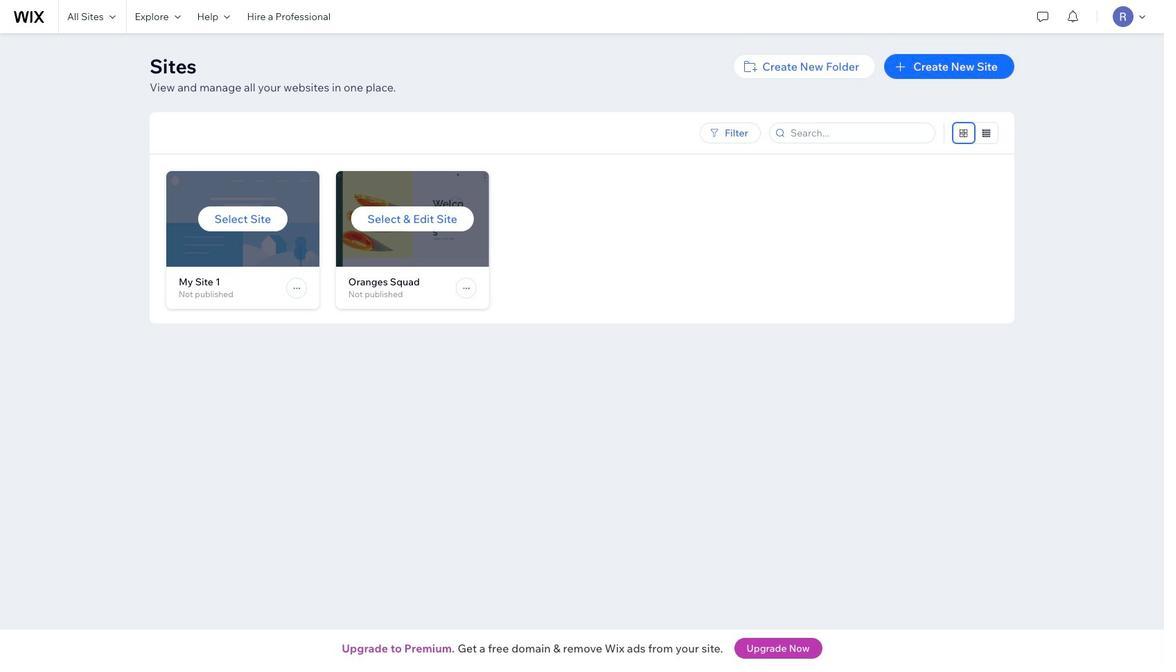 Task type: locate. For each thing, give the bounding box(es) containing it.
oranges squad image
[[336, 171, 489, 267]]

Search... field
[[787, 123, 931, 143]]

list
[[166, 171, 1015, 324]]



Task type: describe. For each thing, give the bounding box(es) containing it.
my site 1 image
[[166, 171, 320, 267]]



Task type: vqa. For each thing, say whether or not it's contained in the screenshot.
Privacy & Security link
no



